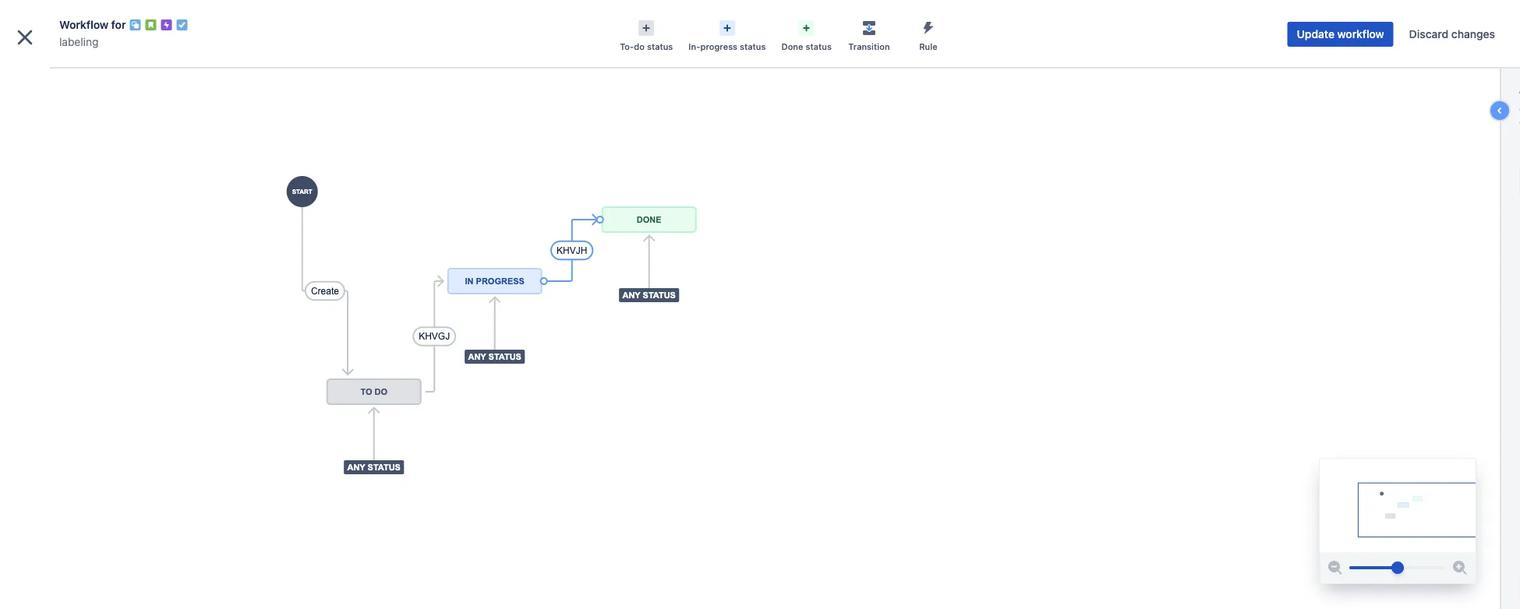 Task type: vqa. For each thing, say whether or not it's contained in the screenshot.
Zoom in icon on the right
yes



Task type: locate. For each thing, give the bounding box(es) containing it.
status right done
[[806, 42, 832, 52]]

labeling
[[59, 35, 99, 48]]

0 horizontal spatial status
[[647, 42, 673, 52]]

Search field
[[1225, 9, 1381, 34]]

zoom out image
[[1327, 559, 1345, 578]]

1 status from the left
[[647, 42, 673, 52]]

to-
[[620, 42, 634, 52]]

to-do status button
[[612, 16, 681, 53]]

in-progress status button
[[681, 16, 774, 53]]

status inside popup button
[[740, 42, 766, 52]]

rule button
[[899, 16, 958, 53]]

status right do
[[647, 42, 673, 52]]

update workflow
[[1298, 28, 1385, 41]]

you're in the workflow viewfinder, use the arrow keys to move it element
[[1320, 459, 1476, 553]]

do
[[634, 42, 645, 52]]

jira software image
[[41, 12, 145, 31], [41, 12, 145, 31]]

status for in-progress status
[[740, 42, 766, 52]]

to-do status
[[620, 42, 673, 52]]

workflow for
[[59, 18, 126, 31]]

dialog
[[0, 0, 1521, 610]]

status right progress
[[740, 42, 766, 52]]

3 status from the left
[[806, 42, 832, 52]]

status
[[647, 42, 673, 52], [740, 42, 766, 52], [806, 42, 832, 52]]

done
[[782, 42, 804, 52]]

banner
[[0, 0, 1521, 44]]

status inside popup button
[[806, 42, 832, 52]]

transition
[[849, 42, 890, 52]]

group
[[6, 286, 181, 401], [6, 286, 181, 359], [6, 359, 181, 401]]

status inside popup button
[[647, 42, 673, 52]]

for
[[111, 18, 126, 31]]

discard changes
[[1410, 28, 1496, 41]]

close workflow editor image
[[12, 25, 37, 50]]

2 horizontal spatial status
[[806, 42, 832, 52]]

2 status from the left
[[740, 42, 766, 52]]

workflow
[[59, 18, 108, 31]]

Zoom level range field
[[1350, 553, 1447, 584]]

rule
[[920, 42, 938, 52]]

1 horizontal spatial status
[[740, 42, 766, 52]]

primary element
[[9, 0, 1225, 43]]



Task type: describe. For each thing, give the bounding box(es) containing it.
update
[[1298, 28, 1335, 41]]

changes
[[1452, 28, 1496, 41]]

zoom in image
[[1452, 559, 1470, 578]]

transition button
[[840, 16, 899, 53]]

status for to-do status
[[647, 42, 673, 52]]

labeling link
[[59, 33, 99, 51]]

in-
[[689, 42, 701, 52]]

discard changes button
[[1401, 22, 1505, 47]]

progress
[[701, 42, 738, 52]]

dialog containing workflow for
[[0, 0, 1521, 610]]

done status
[[782, 42, 832, 52]]

in-progress status
[[689, 42, 766, 52]]

done status button
[[774, 16, 840, 53]]

discard
[[1410, 28, 1449, 41]]

update workflow button
[[1288, 22, 1394, 47]]

workflow
[[1338, 28, 1385, 41]]



